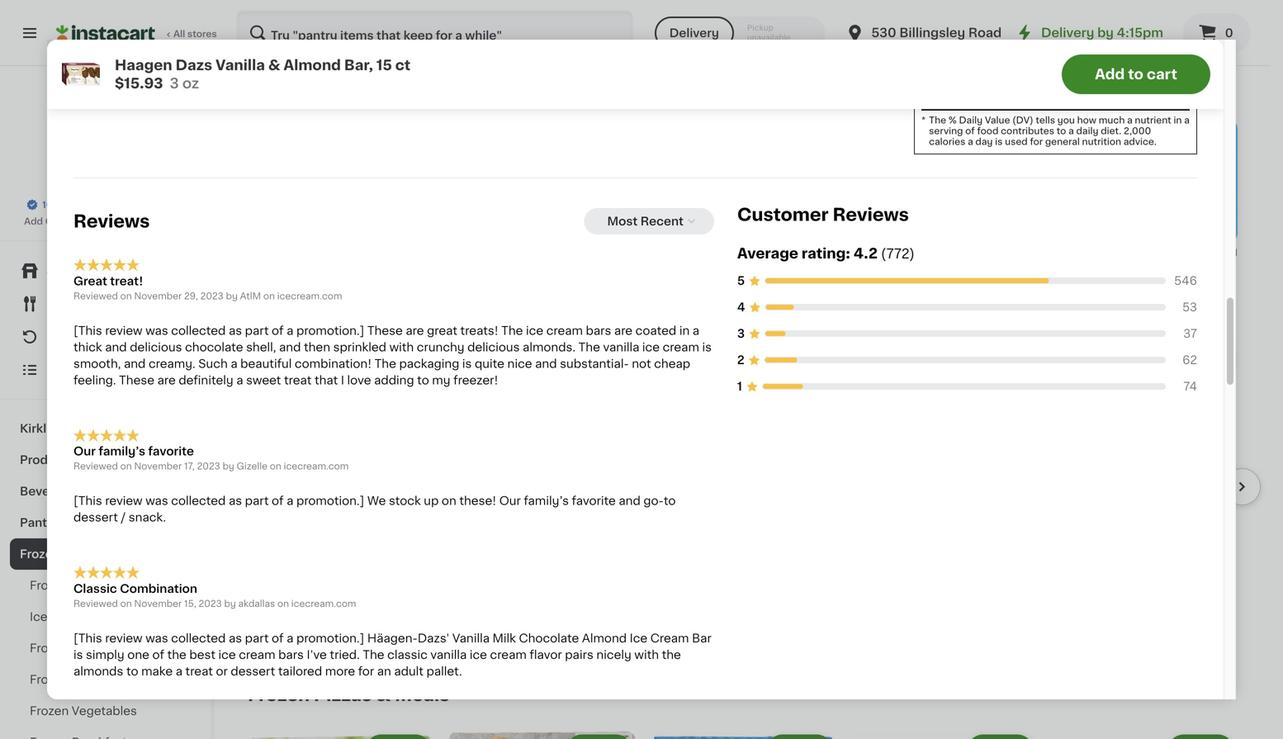 Task type: vqa. For each thing, say whether or not it's contained in the screenshot.
Walmart's 20
no



Task type: describe. For each thing, give the bounding box(es) containing it.
snacks
[[72, 642, 113, 654]]

29,
[[184, 291, 198, 300]]

feeling.
[[73, 374, 116, 386]]

includes 15g added sugars
[[955, 73, 1080, 82]]

1 add button from the left
[[366, 343, 430, 373]]

2 the from the left
[[662, 649, 681, 661]]

road
[[969, 27, 1002, 39]]

[this review was collected as part of a promotion.] häagen-dazs' vanilla milk chocolate almond ice cream bar is simply one of the best ice cream bars i've tried. the classic vanilla ice cream flavor pairs nicely with the almonds to make a treat or dessert tailored more for an adult pallet.
[[73, 633, 712, 677]]

add inside add costco membership to save link
[[24, 217, 43, 226]]

the up the adding
[[375, 358, 396, 369]]

[this review was collected as part of a promotion.] these are great treats!   the ice cream bars are coated in a thick and delicious chocolate shell, and then sprinkled with crunchy  delicious almonds. the vanilla ice cream is smooth, and creamy. such a beautiful combination!   the packaging is quite nice and substantial- not cheap feeling.   these are definitely a sweet treat that i love adding to my freezer!
[[73, 325, 712, 386]]

on up beverages link
[[120, 462, 132, 471]]

contributes
[[1001, 126, 1055, 135]]

that
[[315, 374, 338, 386]]

promotion.] for these
[[296, 325, 364, 336]]

by inside 'delivery by 4:15pm' link
[[1098, 27, 1114, 39]]

a left sweet
[[236, 374, 243, 386]]

part for shell,
[[245, 325, 269, 336]]

customer reviews
[[737, 206, 909, 223]]

as for classic combination
[[229, 633, 242, 644]]

53
[[1183, 301, 1197, 313]]

collected for snack.
[[171, 495, 226, 507]]

haagen for haagen dazs vanilla & almond bar, 15 ct
[[1050, 573, 1096, 585]]

pairs
[[565, 649, 594, 661]]

530
[[872, 27, 897, 39]]

produce
[[20, 454, 70, 466]]

combination
[[120, 583, 197, 595]]

[this for [this review was collected as part of a promotion.] these are great treats!   the ice cream bars are coated in a thick and delicious chocolate shell, and then sprinkled with crunchy  delicious almonds. the vanilla ice cream is smooth, and creamy. such a beautiful combination!   the packaging is quite nice and substantial- not cheap feeling.   these are definitely a sweet treat that i love adding to my freezer!
[[73, 325, 102, 336]]

frozen snacks link
[[10, 633, 201, 664]]

then
[[304, 341, 330, 353]]

dietary fiber 1g
[[935, 40, 1007, 49]]

frozen snacks
[[30, 642, 113, 654]]

kirkland signature
[[20, 423, 129, 434]]

0 vertical spatial cream
[[51, 611, 89, 623]]

guarantee
[[127, 200, 175, 209]]

gizelle
[[237, 462, 268, 471]]

love
[[347, 374, 371, 386]]

0
[[1225, 27, 1233, 39]]

1
[[737, 381, 742, 392]]

cream up cheap
[[663, 341, 699, 353]]

as for great treat!
[[229, 325, 242, 336]]

15 for haagen dazs vanilla & almond bar, 15 ct $15.93 3 oz
[[376, 58, 392, 72]]

add for 5th add button from the right
[[398, 353, 422, 364]]

more for frozen pizzas & meals
[[1195, 689, 1226, 701]]

by inside great treat! reviewed on november 29, 2023 by atlm on  icecream.com
[[226, 291, 238, 300]]

view for frozen pizzas & meals
[[1164, 689, 1193, 701]]

beverages
[[20, 486, 83, 497]]

as for our family's favorite
[[229, 495, 242, 507]]

on up popsicles
[[120, 599, 132, 608]]

add for 2nd add button from the right
[[1000, 353, 1024, 364]]

sprinkled
[[333, 341, 386, 353]]

to inside 'button'
[[1128, 67, 1144, 81]]

combination!
[[295, 358, 372, 369]]

vanilla inside [this review was collected as part of a promotion.] häagen-dazs' vanilla milk chocolate almond ice cream bar is simply one of the best ice cream bars i've tried. the classic vanilla ice cream flavor pairs nicely with the almonds to make a treat or dessert tailored more for an adult pallet.
[[452, 633, 490, 644]]

these!
[[459, 495, 496, 507]]

more for on sale now
[[1195, 296, 1226, 308]]

(772)
[[881, 247, 915, 260]]

add costco membership to save
[[24, 217, 177, 226]]

and left creamy.
[[124, 358, 146, 369]]

frozen link
[[10, 538, 201, 570]]

pantry link
[[10, 507, 201, 538]]

buy it again
[[46, 331, 116, 343]]

0 horizontal spatial 6
[[248, 622, 254, 631]]

ice left flavor
[[470, 649, 487, 661]]

add to cart button
[[1062, 55, 1211, 94]]

a right nutrient
[[1184, 115, 1190, 125]]

a up tailored
[[287, 633, 294, 644]]

used
[[1005, 137, 1028, 146]]

bars inside [this review was collected as part of a promotion.] these are great treats!   the ice cream bars are coated in a thick and delicious chocolate shell, and then sprinkled with crunchy  delicious almonds. the vanilla ice cream is smooth, and creamy. such a beautiful combination!   the packaging is quite nice and substantial- not cheap feeling.   these are definitely a sweet treat that i love adding to my freezer!
[[586, 325, 611, 336]]

the right treats!
[[501, 325, 523, 336]]

on down treat!
[[120, 291, 132, 300]]

the up 'substantial-'
[[579, 341, 600, 353]]

of up the make
[[152, 649, 164, 661]]

signature
[[72, 423, 129, 434]]

haagen dazs vanilla & almond bar, 15 ct button
[[1050, 338, 1238, 652]]

add for fifth add button from the left
[[1201, 353, 1225, 364]]

3 add button from the left
[[768, 343, 832, 373]]

all inside "link"
[[173, 29, 185, 38]]

family's inside our family's favorite reviewed on november 17, 2023 by gizelle on  icecream.com
[[99, 446, 145, 457]]

1 vertical spatial 9
[[264, 622, 270, 631]]

by inside the "classic combination reviewed on november 15, 2023 by akdallas on  icecream.com"
[[224, 599, 236, 608]]

cart
[[1147, 67, 1178, 81]]

lists link
[[10, 353, 201, 386]]

dietary
[[935, 40, 969, 49]]

ice up almonds.
[[526, 325, 543, 336]]

by inside our family's favorite reviewed on november 17, 2023 by gizelle on  icecream.com
[[223, 462, 234, 471]]

0 horizontal spatial these
[[119, 374, 154, 386]]

you
[[1058, 115, 1075, 125]]

nicely
[[597, 649, 632, 661]]

most recent button
[[584, 208, 714, 234]]

dessert inside [this review was collected as part of a promotion.] häagen-dazs' vanilla milk chocolate almond ice cream bar is simply one of the best ice cream bars i've tried. the classic vanilla ice cream flavor pairs nicely with the almonds to make a treat or dessert tailored more for an adult pallet.
[[231, 666, 275, 677]]

frozen vegetables link
[[10, 695, 201, 727]]

such
[[198, 358, 228, 369]]

4%
[[1174, 40, 1190, 49]]

delivery by 4:15pm link
[[1015, 23, 1164, 43]]

akdallas
[[238, 599, 275, 608]]

all inside 'ajinomoto yakisoba with vegetables, all natural, 9 oz, 6 ct 6 x 9 oz'
[[319, 590, 333, 601]]

nice
[[507, 358, 532, 369]]

and up 'smooth,'
[[105, 341, 127, 353]]

great
[[427, 325, 457, 336]]

ice down coated
[[642, 341, 660, 353]]

0 horizontal spatial pizzas
[[72, 580, 108, 591]]

1 vertical spatial frozen pizzas & meals
[[248, 686, 450, 703]]

a up 2,000
[[1127, 115, 1133, 125]]

vanilla for haagen dazs vanilla & almond bar, 15 ct
[[1130, 573, 1168, 585]]

delivery for delivery by 4:15pm
[[1041, 27, 1095, 39]]

value
[[985, 115, 1010, 125]]

add for second add button
[[599, 353, 623, 364]]

recent
[[641, 215, 684, 227]]

100%
[[42, 200, 67, 209]]

cream down milk at left bottom
[[490, 649, 527, 661]]

ct for haagen dazs vanilla & almond bar, 15 ct
[[1091, 590, 1103, 601]]

reviewed for classic
[[73, 599, 118, 608]]

tried.
[[330, 649, 360, 661]]

0 horizontal spatial meals
[[123, 580, 158, 591]]

1 horizontal spatial are
[[406, 325, 424, 336]]

2
[[737, 354, 745, 366]]

1 the from the left
[[167, 649, 186, 661]]

icecream.com for häagen-
[[291, 599, 356, 608]]

haagen dazs vanilla & almond bar, 15 ct $15.93 3 oz
[[115, 58, 411, 90]]

part for cream
[[245, 633, 269, 644]]

vanilla inside [this review was collected as part of a promotion.] these are great treats!   the ice cream bars are coated in a thick and delicious chocolate shell, and then sprinkled with crunchy  delicious almonds. the vanilla ice cream is smooth, and creamy. such a beautiful combination!   the packaging is quite nice and substantial- not cheap feeling.   these are definitely a sweet treat that i love adding to my freezer!
[[603, 341, 639, 353]]

kirkland signature link
[[10, 413, 201, 444]]

treat inside [this review was collected as part of a promotion.] these are great treats!   the ice cream bars are coated in a thick and delicious chocolate shell, and then sprinkled with crunchy  delicious almonds. the vanilla ice cream is smooth, and creamy. such a beautiful combination!   the packaging is quite nice and substantial- not cheap feeling.   these are definitely a sweet treat that i love adding to my freezer!
[[284, 374, 312, 386]]

with inside [this review was collected as part of a promotion.] these are great treats!   the ice cream bars are coated in a thick and delicious chocolate shell, and then sprinkled with crunchy  delicious almonds. the vanilla ice cream is smooth, and creamy. such a beautiful combination!   the packaging is quite nice and substantial- not cheap feeling.   these are definitely a sweet treat that i love adding to my freezer!
[[389, 341, 414, 353]]

november for treat!
[[134, 291, 182, 300]]

bars inside [this review was collected as part of a promotion.] häagen-dazs' vanilla milk chocolate almond ice cream bar is simply one of the best ice cream bars i've tried. the classic vanilla ice cream flavor pairs nicely with the almonds to make a treat or dessert tailored more for an adult pallet.
[[278, 649, 304, 661]]

add to cart
[[1095, 67, 1178, 81]]

diet.
[[1101, 126, 1122, 135]]

view more link for on sale now
[[1164, 294, 1238, 310]]

includes
[[955, 73, 994, 82]]

ice inside "ice cream & popsicles" link
[[30, 611, 48, 623]]

part inside [this review was collected as part of a promotion.] we stock up on these! our family's favorite and go-to dessert / snack.
[[245, 495, 269, 507]]

service type group
[[655, 17, 825, 50]]

favorite inside [this review was collected as part of a promotion.] we stock up on these! our family's favorite and go-to dessert / snack.
[[572, 495, 616, 507]]

ct for haagen dazs vanilla & almond bar, 15 ct $15.93 3 oz
[[395, 58, 411, 72]]

frozen pizzas & meals link for frozen pizzas & meals's the view more "link"
[[248, 685, 450, 705]]

vanilla inside [this review was collected as part of a promotion.] häagen-dazs' vanilla milk chocolate almond ice cream bar is simply one of the best ice cream bars i've tried. the classic vanilla ice cream flavor pairs nicely with the almonds to make a treat or dessert tailored more for an adult pallet.
[[431, 649, 467, 661]]

1 horizontal spatial reviews
[[833, 206, 909, 223]]

17,
[[184, 462, 195, 471]]

most recent
[[607, 215, 684, 227]]

daily
[[959, 115, 983, 125]]

a down sale
[[287, 325, 294, 336]]

substantial-
[[560, 358, 629, 369]]

fruits
[[72, 674, 104, 685]]

delivery for delivery
[[670, 27, 719, 39]]

vanilla for haagen dazs vanilla & almond bar, 15 ct $15.93 3 oz
[[216, 58, 265, 72]]

x
[[256, 622, 262, 631]]

in inside * the % daily value (dv) tells you how much a nutrient in a serving of food contributes to a daily diet. 2,000 calories a day is used for general nutrition advice.
[[1174, 115, 1182, 125]]

classic
[[73, 583, 117, 595]]

74
[[1184, 381, 1197, 392]]

sale
[[279, 293, 318, 311]]

546
[[1174, 275, 1197, 286]]

2023 inside our family's favorite reviewed on november 17, 2023 by gizelle on  icecream.com
[[197, 462, 220, 471]]

delivery by 4:15pm
[[1041, 27, 1164, 39]]

vegetables
[[72, 705, 137, 717]]

0 horizontal spatial are
[[157, 374, 176, 386]]

all stores
[[173, 29, 217, 38]]

dazs for haagen dazs vanilla & almond bar, 15 ct
[[1098, 573, 1127, 585]]

on inside [this review was collected as part of a promotion.] we stock up on these! our family's favorite and go-to dessert / snack.
[[442, 495, 456, 507]]

2023 for classic combination
[[199, 599, 222, 608]]

crunchy
[[417, 341, 465, 353]]

1 horizontal spatial pizzas
[[314, 686, 372, 703]]

reviewed inside our family's favorite reviewed on november 17, 2023 by gizelle on  icecream.com
[[73, 462, 118, 471]]

1 horizontal spatial 3
[[737, 328, 745, 339]]

the inside * the % daily value (dv) tells you how much a nutrient in a serving of food contributes to a daily diet. 2,000 calories a day is used for general nutrition advice.
[[929, 115, 946, 125]]

review for of
[[105, 633, 143, 644]]

ice up or
[[218, 649, 236, 661]]

frozen pizzas & meals link for "ice cream & popsicles" link
[[10, 570, 201, 601]]

on right the atlm
[[263, 291, 275, 300]]



Task type: locate. For each thing, give the bounding box(es) containing it.
2023 right 29,
[[200, 291, 224, 300]]

2 view more link from the top
[[1164, 687, 1238, 703]]

these down creamy.
[[119, 374, 154, 386]]

1 vertical spatial promotion.]
[[296, 495, 364, 507]]

1 vertical spatial icecream.com
[[284, 462, 349, 471]]

review for /
[[105, 495, 143, 507]]

on
[[120, 291, 132, 300], [263, 291, 275, 300], [120, 462, 132, 471], [270, 462, 281, 471], [442, 495, 456, 507], [120, 599, 132, 608], [277, 599, 289, 608]]

almond for haagen dazs vanilla & almond bar, 15 ct $15.93 3 oz
[[284, 58, 341, 72]]

* the % daily value (dv) tells you how much a nutrient in a serving of food contributes to a daily diet. 2,000 calories a day is used for general nutrition advice.
[[922, 115, 1190, 146]]

simply
[[86, 649, 124, 661]]

0 vertical spatial view more link
[[1164, 294, 1238, 310]]

with inside 'ajinomoto yakisoba with vegetables, all natural, 9 oz, 6 ct 6 x 9 oz'
[[365, 573, 389, 585]]

almonds.
[[523, 341, 576, 353]]

0 horizontal spatial ice
[[30, 611, 48, 623]]

dazs for haagen dazs vanilla & almond bar, 15 ct $15.93 3 oz
[[176, 58, 212, 72]]

haagen inside haagen dazs vanilla & almond bar, 15 ct $15.93 3 oz
[[115, 58, 172, 72]]

ice inside [this review was collected as part of a promotion.] häagen-dazs' vanilla milk chocolate almond ice cream bar is simply one of the best ice cream bars i've tried. the classic vanilla ice cream flavor pairs nicely with the almonds to make a treat or dessert tailored more for an adult pallet.
[[630, 633, 648, 644]]

oz inside haagen dazs vanilla & almond bar, 15 ct $15.93 3 oz
[[182, 76, 199, 90]]

15g
[[996, 73, 1012, 82]]

a down you on the right top
[[1069, 126, 1074, 135]]

delicious up quite
[[468, 341, 520, 353]]

definitely
[[179, 374, 233, 386]]

the inside [this review was collected as part of a promotion.] häagen-dazs' vanilla milk chocolate almond ice cream bar is simply one of the best ice cream bars i've tried. the classic vanilla ice cream flavor pairs nicely with the almonds to make a treat or dessert tailored more for an adult pallet.
[[363, 649, 385, 661]]

2023 right 15,
[[199, 599, 222, 608]]

and
[[105, 341, 127, 353], [279, 341, 301, 353], [124, 358, 146, 369], [535, 358, 557, 369], [619, 495, 641, 507]]

1 vertical spatial view
[[1164, 689, 1193, 701]]

3 november from the top
[[134, 599, 182, 608]]

most
[[607, 215, 638, 227]]

favorite inside our family's favorite reviewed on november 17, 2023 by gizelle on  icecream.com
[[148, 446, 194, 457]]

2 horizontal spatial vanilla
[[1130, 573, 1168, 585]]

almond inside [this review was collected as part of a promotion.] häagen-dazs' vanilla milk chocolate almond ice cream bar is simply one of the best ice cream bars i've tried. the classic vanilla ice cream flavor pairs nicely with the almonds to make a treat or dessert tailored more for an adult pallet.
[[582, 633, 627, 644]]

a
[[1127, 115, 1133, 125], [1184, 115, 1190, 125], [1069, 126, 1074, 135], [968, 137, 973, 146], [287, 325, 294, 336], [693, 325, 700, 336], [231, 358, 237, 369], [236, 374, 243, 386], [287, 495, 294, 507], [287, 633, 294, 644], [176, 666, 182, 677]]

vanilla inside haagen dazs vanilla & almond bar, 15 ct $15.93 3 oz
[[216, 58, 265, 72]]

frozen
[[248, 87, 333, 111], [20, 548, 60, 560], [30, 580, 69, 591], [30, 642, 69, 654], [30, 674, 69, 685], [248, 686, 310, 703], [30, 705, 69, 717]]

0 horizontal spatial favorite
[[148, 446, 194, 457]]

reviewed inside the "classic combination reviewed on november 15, 2023 by akdallas on  icecream.com"
[[73, 599, 118, 608]]

1 horizontal spatial haagen
[[1050, 573, 1096, 585]]

our inside [this review was collected as part of a promotion.] we stock up on these! our family's favorite and go-to dessert / snack.
[[499, 495, 521, 507]]

dazs'
[[418, 633, 450, 644]]

0 vertical spatial bars
[[586, 325, 611, 336]]

november for combination
[[134, 599, 182, 608]]

• sponsored: liquid i.v. hydrate n' tailgate. shop multipliers image
[[248, 119, 1238, 243]]

3 was from the top
[[145, 633, 168, 644]]

almond inside haagen dazs vanilla & almond bar, 15 ct
[[1183, 573, 1227, 585]]

collected inside [this review was collected as part of a promotion.] we stock up on these! our family's favorite and go-to dessert / snack.
[[171, 495, 226, 507]]

0 horizontal spatial cream
[[51, 611, 89, 623]]

promotion.] inside [this review was collected as part of a promotion.] these are great treats!   the ice cream bars are coated in a thick and delicious chocolate shell, and then sprinkled with crunchy  delicious almonds. the vanilla ice cream is smooth, and creamy. such a beautiful combination!   the packaging is quite nice and substantial- not cheap feeling.   these are definitely a sweet treat that i love adding to my freezer!
[[296, 325, 364, 336]]

was up one
[[145, 633, 168, 644]]

0 vertical spatial bar,
[[344, 58, 373, 72]]

a inside [this review was collected as part of a promotion.] we stock up on these! our family's favorite and go-to dessert / snack.
[[287, 495, 294, 507]]

15 inside haagen dazs vanilla & almond bar, 15 ct $15.93 3 oz
[[376, 58, 392, 72]]

as inside [this review was collected as part of a promotion.] we stock up on these! our family's favorite and go-to dessert / snack.
[[229, 495, 242, 507]]

reviews
[[833, 206, 909, 223], [73, 213, 150, 230]]

of up shell, on the left top of page
[[272, 325, 284, 336]]

0 vertical spatial frozen pizzas & meals
[[30, 580, 158, 591]]

2 vertical spatial 2023
[[199, 599, 222, 608]]

0 horizontal spatial frozen pizzas & meals
[[30, 580, 158, 591]]

2 part from the top
[[245, 495, 269, 507]]

15 for haagen dazs vanilla & almond bar, 15 ct
[[1075, 590, 1088, 601]]

0 vertical spatial collected
[[171, 325, 226, 336]]

november inside our family's favorite reviewed on november 17, 2023 by gizelle on  icecream.com
[[134, 462, 182, 471]]

[this for [this review was collected as part of a promotion.] häagen-dazs' vanilla milk chocolate almond ice cream bar is simply one of the best ice cream bars i've tried. the classic vanilla ice cream flavor pairs nicely with the almonds to make a treat or dessert tailored more for an adult pallet.
[[73, 633, 102, 644]]

1 vertical spatial bar,
[[1050, 590, 1072, 601]]

of down daily
[[965, 126, 975, 135]]

meals up popsicles
[[123, 580, 158, 591]]

0 vertical spatial vanilla
[[603, 341, 639, 353]]

shop link
[[10, 254, 201, 287]]

a up ajinomoto
[[287, 495, 294, 507]]

0 horizontal spatial bar,
[[344, 58, 373, 72]]

i
[[341, 374, 344, 386]]

tells
[[1036, 115, 1055, 125]]

1 vertical spatial treat
[[185, 666, 213, 677]]

family's down kirkland signature link
[[99, 446, 145, 457]]

1 vertical spatial oz
[[272, 622, 283, 631]]

was for the
[[145, 633, 168, 644]]

november inside the "classic combination reviewed on november 15, 2023 by akdallas on  icecream.com"
[[134, 599, 182, 608]]

2 horizontal spatial ct
[[1091, 590, 1103, 601]]

0 vertical spatial dessert
[[73, 512, 118, 523]]

1 vertical spatial meals
[[395, 686, 450, 703]]

and left then
[[279, 341, 301, 353]]

1 horizontal spatial delivery
[[1041, 27, 1095, 39]]

delivery button
[[655, 17, 734, 50]]

delivery inside 'delivery by 4:15pm' link
[[1041, 27, 1095, 39]]

dessert inside [this review was collected as part of a promotion.] we stock up on these! our family's favorite and go-to dessert / snack.
[[73, 512, 118, 523]]

on right gizelle
[[270, 462, 281, 471]]

2 [this from the top
[[73, 495, 102, 507]]

1 view more link from the top
[[1164, 294, 1238, 310]]

our right these!
[[499, 495, 521, 507]]

2 view from the top
[[1164, 689, 1193, 701]]

cream up frozen snacks on the bottom left of page
[[51, 611, 89, 623]]

of for a
[[272, 325, 284, 336]]

bar
[[692, 633, 712, 644]]

meals down the adult
[[395, 686, 450, 703]]

bar,
[[344, 58, 373, 72], [1050, 590, 1072, 601]]

[this inside [this review was collected as part of a promotion.] häagen-dazs' vanilla milk chocolate almond ice cream bar is simply one of the best ice cream bars i've tried. the classic vanilla ice cream flavor pairs nicely with the almonds to make a treat or dessert tailored more for an adult pallet.
[[73, 633, 102, 644]]

9 right 'x'
[[264, 622, 270, 631]]

and inside [this review was collected as part of a promotion.] we stock up on these! our family's favorite and go-to dessert / snack.
[[619, 495, 641, 507]]

for down contributes
[[1030, 137, 1043, 146]]

item carousel region
[[248, 332, 1261, 658]]

of up tailored
[[272, 633, 284, 644]]

[this up pantry link
[[73, 495, 102, 507]]

of for one
[[272, 633, 284, 644]]

ice
[[526, 325, 543, 336], [642, 341, 660, 353], [218, 649, 236, 661], [470, 649, 487, 661]]

added
[[1015, 73, 1045, 82]]

again
[[83, 331, 116, 343]]

was for snack.
[[145, 495, 168, 507]]

sweet
[[246, 374, 281, 386]]

[this inside [this review was collected as part of a promotion.] these are great treats!   the ice cream bars are coated in a thick and delicious chocolate shell, and then sprinkled with crunchy  delicious almonds. the vanilla ice cream is smooth, and creamy. such a beautiful combination!   the packaging is quite nice and substantial- not cheap feeling.   these are definitely a sweet treat that i love adding to my freezer!
[[73, 325, 102, 336]]

vanilla up pallet.
[[431, 649, 467, 661]]

add inside add to cart 'button'
[[1095, 67, 1125, 81]]

6 left 'x'
[[248, 622, 254, 631]]

oz inside 'ajinomoto yakisoba with vegetables, all natural, 9 oz, 6 ct 6 x 9 oz'
[[272, 622, 283, 631]]

atlm
[[240, 291, 261, 300]]

was inside [this review was collected as part of a promotion.] häagen-dazs' vanilla milk chocolate almond ice cream bar is simply one of the best ice cream bars i've tried. the classic vanilla ice cream flavor pairs nicely with the almonds to make a treat or dessert tailored more for an adult pallet.
[[145, 633, 168, 644]]

promotion.] for we
[[296, 495, 364, 507]]

reviewed up beverages link
[[73, 462, 118, 471]]

chocolate
[[519, 633, 579, 644]]

best
[[189, 649, 216, 661]]

0 horizontal spatial 3
[[170, 76, 179, 90]]

popsicles
[[104, 611, 161, 623]]

0 vertical spatial these
[[367, 325, 403, 336]]

part inside [this review was collected as part of a promotion.] häagen-dazs' vanilla milk chocolate almond ice cream bar is simply one of the best ice cream bars i've tried. the classic vanilla ice cream flavor pairs nicely with the almonds to make a treat or dessert tailored more for an adult pallet.
[[245, 633, 269, 644]]

bars
[[586, 325, 611, 336], [278, 649, 304, 661]]

quite
[[475, 358, 505, 369]]

was inside [this review was collected as part of a promotion.] we stock up on these! our family's favorite and go-to dessert / snack.
[[145, 495, 168, 507]]

adult
[[394, 666, 424, 677]]

0 horizontal spatial delicious
[[130, 341, 182, 353]]

cream up almonds.
[[546, 325, 583, 336]]

the left best
[[167, 649, 186, 661]]

of up ajinomoto
[[272, 495, 284, 507]]

1 horizontal spatial vanilla
[[603, 341, 639, 353]]

cream down 'x'
[[239, 649, 275, 661]]

5 add button from the left
[[1169, 343, 1233, 373]]

ice cream & popsicles link
[[10, 601, 201, 633]]

review inside [this review was collected as part of a promotion.] we stock up on these! our family's favorite and go-to dessert / snack.
[[105, 495, 143, 507]]

or
[[216, 666, 228, 677]]

icecream.com right gizelle
[[284, 462, 349, 471]]

for
[[1030, 137, 1043, 146], [358, 666, 374, 677]]

1 horizontal spatial bar,
[[1050, 590, 1072, 601]]

make
[[141, 666, 173, 677]]

dessert left /
[[73, 512, 118, 523]]

collected up best
[[171, 633, 226, 644]]

1 vertical spatial almond
[[1183, 573, 1227, 585]]

2 collected from the top
[[171, 495, 226, 507]]

1 horizontal spatial treat
[[284, 374, 312, 386]]

0 vertical spatial view more
[[1164, 296, 1226, 308]]

dazs down $15.93 'element'
[[1098, 573, 1127, 585]]

9 left the oz,
[[384, 590, 392, 601]]

to
[[1128, 67, 1144, 81], [1057, 126, 1066, 135], [143, 217, 153, 226], [417, 374, 429, 386], [664, 495, 676, 507], [126, 666, 138, 677]]

dazs inside haagen dazs vanilla & almond bar, 15 ct $15.93 3 oz
[[176, 58, 212, 72]]

the up an
[[363, 649, 385, 661]]

reviewed inside great treat! reviewed on november 29, 2023 by atlm on  icecream.com
[[73, 291, 118, 300]]

reviewed for great
[[73, 291, 118, 300]]

a right such
[[231, 358, 237, 369]]

2 add button from the left
[[567, 343, 631, 373]]

in right nutrient
[[1174, 115, 1182, 125]]

6 right the oz,
[[415, 590, 422, 601]]

instacart logo image
[[56, 23, 155, 43]]

on down ajinomoto
[[277, 599, 289, 608]]

[this up thick
[[73, 325, 102, 336]]

1 vertical spatial bars
[[278, 649, 304, 661]]

delicious
[[130, 341, 182, 353], [468, 341, 520, 353]]

vanilla up not
[[603, 341, 639, 353]]

frozen pizzas & meals link up ice cream & popsicles
[[10, 570, 201, 601]]

1 vertical spatial part
[[245, 495, 269, 507]]

bar, inside haagen dazs vanilla & almond bar, 15 ct $15.93 3 oz
[[344, 58, 373, 72]]

all down yakisoba
[[319, 590, 333, 601]]

3 reviewed from the top
[[73, 599, 118, 608]]

almond for haagen dazs vanilla & almond bar, 15 ct
[[1183, 573, 1227, 585]]

satisfaction
[[69, 200, 125, 209]]

beautiful
[[240, 358, 292, 369]]

with inside [this review was collected as part of a promotion.] häagen-dazs' vanilla milk chocolate almond ice cream bar is simply one of the best ice cream bars i've tried. the classic vanilla ice cream flavor pairs nicely with the almonds to make a treat or dessert tailored more for an adult pallet.
[[635, 649, 659, 661]]

oz down all stores
[[182, 76, 199, 90]]

dessert right or
[[231, 666, 275, 677]]

1 view from the top
[[1164, 296, 1193, 308]]

15 inside haagen dazs vanilla & almond bar, 15 ct
[[1075, 590, 1088, 601]]

ct inside haagen dazs vanilla & almond bar, 15 ct
[[1091, 590, 1103, 601]]

2 vertical spatial part
[[245, 633, 269, 644]]

november down combination
[[134, 599, 182, 608]]

icecream.com down yakisoba
[[291, 599, 356, 608]]

haagen down $15.93 'element'
[[1050, 573, 1096, 585]]

/
[[121, 512, 126, 523]]

3 collected from the top
[[171, 633, 226, 644]]

of inside [this review was collected as part of a promotion.] we stock up on these! our family's favorite and go-to dessert / snack.
[[272, 495, 284, 507]]

1 vertical spatial more
[[1195, 689, 1226, 701]]

1 vertical spatial for
[[358, 666, 374, 677]]

2023 for great treat!
[[200, 291, 224, 300]]

as inside [this review was collected as part of a promotion.] these are great treats!   the ice cream bars are coated in a thick and delicious chocolate shell, and then sprinkled with crunchy  delicious almonds. the vanilla ice cream is smooth, and creamy. such a beautiful combination!   the packaging is quite nice and substantial- not cheap feeling.   these are definitely a sweet treat that i love adding to my freezer!
[[229, 325, 242, 336]]

0 vertical spatial ct
[[395, 58, 411, 72]]

1 collected from the top
[[171, 325, 226, 336]]

3 promotion.] from the top
[[296, 633, 364, 644]]

shop
[[46, 265, 77, 277]]

promotion.] up then
[[296, 325, 364, 336]]

and down almonds.
[[535, 358, 557, 369]]

0 horizontal spatial oz
[[182, 76, 199, 90]]

icecream.com for these
[[277, 291, 342, 300]]

a right the make
[[176, 666, 182, 677]]

2 reviewed from the top
[[73, 462, 118, 471]]

1 more from the top
[[1195, 296, 1226, 308]]

now
[[322, 293, 363, 311]]

part inside [this review was collected as part of a promotion.] these are great treats!   the ice cream bars are coated in a thick and delicious chocolate shell, and then sprinkled with crunchy  delicious almonds. the vanilla ice cream is smooth, and creamy. such a beautiful combination!   the packaging is quite nice and substantial- not cheap feeling.   these are definitely a sweet treat that i love adding to my freezer!
[[245, 325, 269, 336]]

icecream.com inside great treat! reviewed on november 29, 2023 by atlm on  icecream.com
[[277, 291, 342, 300]]

frozen fruits link
[[10, 664, 201, 695]]

0 vertical spatial frozen pizzas & meals link
[[10, 570, 201, 601]]

more
[[1195, 296, 1226, 308], [1195, 689, 1226, 701]]

review up one
[[105, 633, 143, 644]]

2 vertical spatial icecream.com
[[291, 599, 356, 608]]

icecream.com inside the "classic combination reviewed on november 15, 2023 by akdallas on  icecream.com"
[[291, 599, 356, 608]]

1 horizontal spatial vanilla
[[452, 633, 490, 644]]

on sale now link
[[248, 292, 363, 312]]

delivery inside delivery button
[[670, 27, 719, 39]]

0 horizontal spatial reviews
[[73, 213, 150, 230]]

bar, for haagen dazs vanilla & almond bar, 15 ct
[[1050, 590, 1072, 601]]

favorite up 17,
[[148, 446, 194, 457]]

almond inside haagen dazs vanilla & almond bar, 15 ct $15.93 3 oz
[[284, 58, 341, 72]]

kirkland
[[20, 423, 69, 434]]

9
[[384, 590, 392, 601], [264, 622, 270, 631]]

promotion.] inside [this review was collected as part of a promotion.] häagen-dazs' vanilla milk chocolate almond ice cream bar is simply one of the best ice cream bars i've tried. the classic vanilla ice cream flavor pairs nicely with the almonds to make a treat or dessert tailored more for an adult pallet.
[[296, 633, 364, 644]]

0 horizontal spatial bars
[[278, 649, 304, 661]]

1 delicious from the left
[[130, 341, 182, 353]]

0 vertical spatial in
[[1174, 115, 1182, 125]]

[this down ice cream & popsicles
[[73, 633, 102, 644]]

1 horizontal spatial dessert
[[231, 666, 275, 677]]

of inside * the % daily value (dv) tells you how much a nutrient in a serving of food contributes to a daily diet. 2,000 calories a day is used for general nutrition advice.
[[965, 126, 975, 135]]

2 vertical spatial [this
[[73, 633, 102, 644]]

0 horizontal spatial dazs
[[176, 58, 212, 72]]

for inside * the % daily value (dv) tells you how much a nutrient in a serving of food contributes to a daily diet. 2,000 calories a day is used for general nutrition advice.
[[1030, 137, 1043, 146]]

1 vertical spatial pizzas
[[314, 686, 372, 703]]

bar, inside haagen dazs vanilla & almond bar, 15 ct
[[1050, 590, 1072, 601]]

was
[[145, 325, 168, 336], [145, 495, 168, 507], [145, 633, 168, 644]]

on
[[248, 293, 275, 311]]

is inside * the % daily value (dv) tells you how much a nutrient in a serving of food contributes to a daily diet. 2,000 calories a day is used for general nutrition advice.
[[995, 137, 1003, 146]]

are left coated
[[614, 325, 633, 336]]

1 vertical spatial view more link
[[1164, 687, 1238, 703]]

ice up nicely
[[630, 633, 648, 644]]

0 vertical spatial oz
[[182, 76, 199, 90]]

1 vertical spatial as
[[229, 495, 242, 507]]

2 view more from the top
[[1164, 689, 1226, 701]]

a left the day
[[968, 137, 973, 146]]

nsored
[[1206, 248, 1238, 257]]

was up snack.
[[145, 495, 168, 507]]

pantry
[[20, 517, 59, 529]]

0 vertical spatial our
[[73, 446, 96, 457]]

haagen inside haagen dazs vanilla & almond bar, 15 ct
[[1050, 573, 1096, 585]]

1 vertical spatial vanilla
[[431, 649, 467, 661]]

frozen pizzas & meals up ice cream & popsicles
[[30, 580, 158, 591]]

37
[[1184, 328, 1197, 339]]

& inside haagen dazs vanilla & almond bar, 15 ct
[[1170, 573, 1180, 585]]

a right coated
[[693, 325, 700, 336]]

bars up tailored
[[278, 649, 304, 661]]

1 horizontal spatial frozen pizzas & meals link
[[248, 685, 450, 705]]

1 vertical spatial ice
[[630, 633, 648, 644]]

4
[[737, 301, 745, 313]]

0 horizontal spatial ct
[[248, 606, 260, 618]]

by left 4:15pm
[[1098, 27, 1114, 39]]

0 vertical spatial favorite
[[148, 446, 194, 457]]

1 reviewed from the top
[[73, 291, 118, 300]]

ct inside 'ajinomoto yakisoba with vegetables, all natural, 9 oz, 6 ct 6 x 9 oz'
[[248, 606, 260, 618]]

0 vertical spatial as
[[229, 325, 242, 336]]

1 horizontal spatial all
[[319, 590, 333, 601]]

creamy.
[[149, 358, 195, 369]]

by left gizelle
[[223, 462, 234, 471]]

our inside our family's favorite reviewed on november 17, 2023 by gizelle on  icecream.com
[[73, 446, 96, 457]]

to inside [this review was collected as part of a promotion.] we stock up on these! our family's favorite and go-to dessert / snack.
[[664, 495, 676, 507]]

1 view more from the top
[[1164, 296, 1226, 308]]

ice up frozen snacks on the bottom left of page
[[30, 611, 48, 623]]

2 horizontal spatial are
[[614, 325, 633, 336]]

2 vertical spatial reviewed
[[73, 599, 118, 608]]

0 vertical spatial review
[[105, 325, 143, 336]]

collected down 17,
[[171, 495, 226, 507]]

treat inside [this review was collected as part of a promotion.] häagen-dazs' vanilla milk chocolate almond ice cream bar is simply one of the best ice cream bars i've tried. the classic vanilla ice cream flavor pairs nicely with the almonds to make a treat or dessert tailored more for an adult pallet.
[[185, 666, 213, 677]]

coated
[[636, 325, 677, 336]]

bars up 'substantial-'
[[586, 325, 611, 336]]

1 horizontal spatial ct
[[395, 58, 411, 72]]

review up 'smooth,'
[[105, 325, 143, 336]]

dazs
[[176, 58, 212, 72], [1098, 573, 1127, 585]]

530 billingsley road
[[872, 27, 1002, 39]]

& inside haagen dazs vanilla & almond bar, 15 ct $15.93 3 oz
[[268, 58, 280, 72]]

reviews up 4.2
[[833, 206, 909, 223]]

0 vertical spatial with
[[389, 341, 414, 353]]

collected for the
[[171, 633, 226, 644]]

and left go-
[[619, 495, 641, 507]]

customer
[[737, 206, 829, 223]]

0 horizontal spatial vanilla
[[216, 58, 265, 72]]

15
[[376, 58, 392, 72], [1075, 590, 1088, 601]]

1 november from the top
[[134, 291, 182, 300]]

family's inside [this review was collected as part of a promotion.] we stock up on these! our family's favorite and go-to dessert / snack.
[[524, 495, 569, 507]]

vanilla down $15.93 'element'
[[1130, 573, 1168, 585]]

2 promotion.] from the top
[[296, 495, 364, 507]]

0 vertical spatial pizzas
[[72, 580, 108, 591]]

1 vertical spatial was
[[145, 495, 168, 507]]

1 horizontal spatial dazs
[[1098, 573, 1127, 585]]

3 part from the top
[[245, 633, 269, 644]]

collected for and
[[171, 325, 226, 336]]

2 november from the top
[[134, 462, 182, 471]]

100% satisfaction guarantee button
[[26, 195, 185, 211]]

0 vertical spatial 3
[[170, 76, 179, 90]]

of for dessert
[[272, 495, 284, 507]]

dazs down all stores
[[176, 58, 212, 72]]

product group
[[248, 338, 435, 633], [448, 338, 636, 617], [649, 338, 837, 617], [850, 338, 1037, 637], [1050, 338, 1238, 652], [248, 731, 435, 739], [448, 731, 636, 739], [649, 731, 837, 739], [850, 731, 1037, 739], [1050, 731, 1238, 739]]

None search field
[[236, 10, 633, 56]]

1 vertical spatial in
[[679, 325, 690, 336]]

0 vertical spatial treat
[[284, 374, 312, 386]]

with up packaging
[[389, 341, 414, 353]]

treat down best
[[185, 666, 213, 677]]

1 horizontal spatial frozen pizzas & meals
[[248, 686, 450, 703]]

vanilla down stores
[[216, 58, 265, 72]]

pizzas down more
[[314, 686, 372, 703]]

icecream.com inside our family's favorite reviewed on november 17, 2023 by gizelle on  icecream.com
[[284, 462, 349, 471]]

2 as from the top
[[229, 495, 242, 507]]

view more for on sale now
[[1164, 296, 1226, 308]]

promotion.] left "we" at the left bottom
[[296, 495, 364, 507]]

freezer!
[[453, 374, 498, 386]]

frozen fruits
[[30, 674, 104, 685]]

1 vertical spatial [this
[[73, 495, 102, 507]]

haagen dazs vanilla & almond bar, 15 ct
[[1050, 573, 1227, 601]]

[this for [this review was collected as part of a promotion.] we stock up on these! our family's favorite and go-to dessert / snack.
[[73, 495, 102, 507]]

$15.93 element
[[1050, 533, 1238, 554]]

2 vertical spatial almond
[[582, 633, 627, 644]]

by left akdallas
[[224, 599, 236, 608]]

in inside [this review was collected as part of a promotion.] these are great treats!   the ice cream bars are coated in a thick and delicious chocolate shell, and then sprinkled with crunchy  delicious almonds. the vanilla ice cream is smooth, and creamy. such a beautiful combination!   the packaging is quite nice and substantial- not cheap feeling.   these are definitely a sweet treat that i love adding to my freezer!
[[679, 325, 690, 336]]

treat
[[284, 374, 312, 386], [185, 666, 213, 677]]

collected inside [this review was collected as part of a promotion.] these are great treats!   the ice cream bars are coated in a thick and delicious chocolate shell, and then sprinkled with crunchy  delicious almonds. the vanilla ice cream is smooth, and creamy. such a beautiful combination!   the packaging is quite nice and substantial- not cheap feeling.   these are definitely a sweet treat that i love adding to my freezer!
[[171, 325, 226, 336]]

november left 17,
[[134, 462, 182, 471]]

3 right $15.93
[[170, 76, 179, 90]]

add costco membership to save link
[[24, 215, 187, 228]]

3 review from the top
[[105, 633, 143, 644]]

family's right these!
[[524, 495, 569, 507]]

ct inside haagen dazs vanilla & almond bar, 15 ct $15.93 3 oz
[[395, 58, 411, 72]]

are down creamy.
[[157, 374, 176, 386]]

save
[[155, 217, 177, 226]]

3 inside haagen dazs vanilla & almond bar, 15 ct $15.93 3 oz
[[170, 76, 179, 90]]

review inside [this review was collected as part of a promotion.] these are great treats!   the ice cream bars are coated in a thick and delicious chocolate shell, and then sprinkled with crunchy  delicious almonds. the vanilla ice cream is smooth, and creamy. such a beautiful combination!   the packaging is quite nice and substantial- not cheap feeling.   these are definitely a sweet treat that i love adding to my freezer!
[[105, 325, 143, 336]]

frozen pizzas & meals inside frozen pizzas & meals "link"
[[30, 580, 158, 591]]

2 more from the top
[[1195, 689, 1226, 701]]

to inside * the % daily value (dv) tells you how much a nutrient in a serving of food contributes to a daily diet. 2,000 calories a day is used for general nutrition advice.
[[1057, 126, 1066, 135]]

0 vertical spatial 9
[[384, 590, 392, 601]]

classic combination reviewed on november 15, 2023 by akdallas on  icecream.com
[[73, 583, 356, 608]]

2023 right 17,
[[197, 462, 220, 471]]

2023 inside the "classic combination reviewed on november 15, 2023 by akdallas on  icecream.com"
[[199, 599, 222, 608]]

review for thick
[[105, 325, 143, 336]]

snack.
[[129, 512, 166, 523]]

frozen pizzas & meals link down more
[[248, 685, 450, 705]]

1 horizontal spatial ice
[[630, 633, 648, 644]]

3 [this from the top
[[73, 633, 102, 644]]

1 [this from the top
[[73, 325, 102, 336]]

0 vertical spatial haagen
[[115, 58, 172, 72]]

dazs inside haagen dazs vanilla & almond bar, 15 ct
[[1098, 573, 1127, 585]]

0 vertical spatial 6
[[415, 590, 422, 601]]

add for third add button from right
[[799, 353, 823, 364]]

530 billingsley road button
[[845, 10, 1002, 56]]

was for and
[[145, 325, 168, 336]]

promotion.] inside [this review was collected as part of a promotion.] we stock up on these! our family's favorite and go-to dessert / snack.
[[296, 495, 364, 507]]

to inside [this review was collected as part of a promotion.] häagen-dazs' vanilla milk chocolate almond ice cream bar is simply one of the best ice cream bars i've tried. the classic vanilla ice cream flavor pairs nicely with the almonds to make a treat or dessert tailored more for an adult pallet.
[[126, 666, 138, 677]]

promotion.] up i've
[[296, 633, 364, 644]]

2 review from the top
[[105, 495, 143, 507]]

0 horizontal spatial treat
[[185, 666, 213, 677]]

november inside great treat! reviewed on november 29, 2023 by atlm on  icecream.com
[[134, 291, 182, 300]]

0 vertical spatial ice
[[30, 611, 48, 623]]

cream inside [this review was collected as part of a promotion.] häagen-dazs' vanilla milk chocolate almond ice cream bar is simply one of the best ice cream bars i've tried. the classic vanilla ice cream flavor pairs nicely with the almonds to make a treat or dessert tailored more for an adult pallet.
[[651, 633, 689, 644]]

0 horizontal spatial dessert
[[73, 512, 118, 523]]

costco
[[45, 217, 79, 226]]

2023 inside great treat! reviewed on november 29, 2023 by atlm on  icecream.com
[[200, 291, 224, 300]]

4 add button from the left
[[968, 343, 1032, 373]]

adding
[[374, 374, 414, 386]]

icecream.com right 'on'
[[277, 291, 342, 300]]

reviewed down great
[[73, 291, 118, 300]]

reviews down 100% satisfaction guarantee
[[73, 213, 150, 230]]

almonds
[[73, 666, 123, 677]]

1 was from the top
[[145, 325, 168, 336]]

100% satisfaction guarantee
[[42, 200, 175, 209]]

1 vertical spatial 6
[[248, 622, 254, 631]]

ct
[[395, 58, 411, 72], [1091, 590, 1103, 601], [248, 606, 260, 618]]

bar, for haagen dazs vanilla & almond bar, 15 ct $15.93 3 oz
[[344, 58, 373, 72]]

häagen-
[[367, 633, 418, 644]]

as inside [this review was collected as part of a promotion.] häagen-dazs' vanilla milk chocolate almond ice cream bar is simply one of the best ice cream bars i've tried. the classic vanilla ice cream flavor pairs nicely with the almonds to make a treat or dessert tailored more for an adult pallet.
[[229, 633, 242, 644]]

our family's favorite reviewed on november 17, 2023 by gizelle on  icecream.com
[[73, 446, 349, 471]]

haagen for haagen dazs vanilla & almond bar, 15 ct $15.93 3 oz
[[115, 58, 172, 72]]

vanilla inside haagen dazs vanilla & almond bar, 15 ct
[[1130, 573, 1168, 585]]

2 vertical spatial ct
[[248, 606, 260, 618]]

2 was from the top
[[145, 495, 168, 507]]

1 horizontal spatial these
[[367, 325, 403, 336]]

1 as from the top
[[229, 325, 242, 336]]

2 horizontal spatial almond
[[1183, 573, 1227, 585]]

0 horizontal spatial delivery
[[670, 27, 719, 39]]

for left an
[[358, 666, 374, 677]]

was up creamy.
[[145, 325, 168, 336]]

1 part from the top
[[245, 325, 269, 336]]

0 vertical spatial reviewed
[[73, 291, 118, 300]]

2 delicious from the left
[[468, 341, 520, 353]]

0 vertical spatial more
[[1195, 296, 1226, 308]]

5
[[737, 275, 745, 286]]

these up sprinkled
[[367, 325, 403, 336]]

all stores link
[[56, 10, 218, 56]]

3 as from the top
[[229, 633, 242, 644]]

0 horizontal spatial frozen pizzas & meals link
[[10, 570, 201, 601]]

view more link for frozen pizzas & meals
[[1164, 687, 1238, 703]]

reviewed
[[73, 291, 118, 300], [73, 462, 118, 471], [73, 599, 118, 608]]

frozen pizzas & meals down more
[[248, 686, 450, 703]]

promotion.] for häagen-
[[296, 633, 364, 644]]

view more for frozen pizzas & meals
[[1164, 689, 1226, 701]]

[this inside [this review was collected as part of a promotion.] we stock up on these! our family's favorite and go-to dessert / snack.
[[73, 495, 102, 507]]

4:15pm
[[1117, 27, 1164, 39]]

1 vertical spatial vanilla
[[1130, 573, 1168, 585]]

0 horizontal spatial the
[[167, 649, 186, 661]]

0 horizontal spatial for
[[358, 666, 374, 677]]

collected inside [this review was collected as part of a promotion.] häagen-dazs' vanilla milk chocolate almond ice cream bar is simply one of the best ice cream bars i've tried. the classic vanilla ice cream flavor pairs nicely with the almonds to make a treat or dessert tailored more for an adult pallet.
[[171, 633, 226, 644]]

treat!
[[110, 275, 143, 287]]

2 vertical spatial collected
[[171, 633, 226, 644]]

our down kirkland signature
[[73, 446, 96, 457]]

0 vertical spatial for
[[1030, 137, 1043, 146]]

costco logo image
[[69, 86, 142, 159]]

is inside [this review was collected as part of a promotion.] häagen-dazs' vanilla milk chocolate almond ice cream bar is simply one of the best ice cream bars i've tried. the classic vanilla ice cream flavor pairs nicely with the almonds to make a treat or dessert tailored more for an adult pallet.
[[73, 649, 83, 661]]

1 review from the top
[[105, 325, 143, 336]]

to inside [this review was collected as part of a promotion.] these are great treats!   the ice cream bars are coated in a thick and delicious chocolate shell, and then sprinkled with crunchy  delicious almonds. the vanilla ice cream is smooth, and creamy. such a beautiful combination!   the packaging is quite nice and substantial- not cheap feeling.   these are definitely a sweet treat that i love adding to my freezer!
[[417, 374, 429, 386]]

view for on sale now
[[1164, 296, 1193, 308]]

for inside [this review was collected as part of a promotion.] häagen-dazs' vanilla milk chocolate almond ice cream bar is simply one of the best ice cream bars i've tried. the classic vanilla ice cream flavor pairs nicely with the almonds to make a treat or dessert tailored more for an adult pallet.
[[358, 666, 374, 677]]

advice.
[[1124, 137, 1157, 146]]

1 promotion.] from the top
[[296, 325, 364, 336]]



